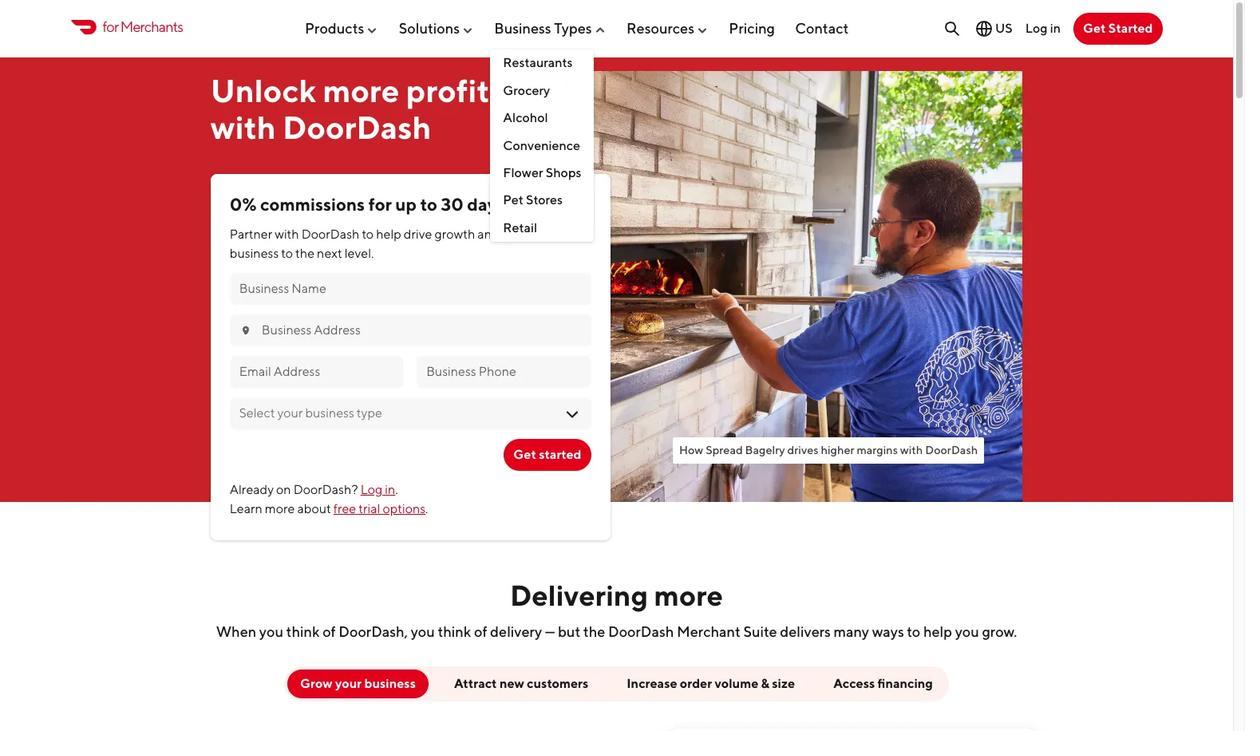 Task type: vqa. For each thing, say whether or not it's contained in the screenshot.
the bottom 'IN'
yes



Task type: describe. For each thing, give the bounding box(es) containing it.
resources
[[627, 20, 695, 36]]

to right ways
[[907, 623, 921, 640]]

new
[[500, 676, 524, 691]]

growth
[[435, 227, 475, 242]]

1 horizontal spatial for
[[369, 194, 392, 215]]

options
[[383, 501, 426, 516]]

shops
[[546, 165, 582, 180]]

margins
[[857, 443, 898, 457]]

2 you from the left
[[411, 623, 435, 640]]

ways
[[872, 623, 904, 640]]

contact
[[795, 20, 849, 36]]

pricing
[[729, 20, 775, 36]]

drive
[[404, 227, 432, 242]]

to right up at left top
[[420, 194, 437, 215]]

tab list containing grow your business
[[128, 666, 1105, 731]]

delivering more
[[510, 578, 723, 612]]

restaurants link
[[490, 50, 594, 77]]

get started
[[1083, 21, 1153, 36]]

help inside partner with doordash to help drive growth and take your business to the next level.
[[376, 227, 401, 242]]

—
[[545, 623, 555, 640]]

flower shops link
[[490, 160, 594, 187]]

how spread bagelry drives higher margins with doordash link
[[673, 438, 985, 464]]

3 you from the left
[[955, 623, 979, 640]]

size
[[772, 676, 795, 691]]

learn
[[230, 501, 263, 516]]

grow
[[300, 676, 333, 691]]

your inside partner with doordash to help drive growth and take your business to the next level.
[[529, 227, 555, 242]]

30
[[441, 194, 464, 215]]

next
[[317, 246, 342, 261]]

with inside unlock more profits with doordash
[[211, 108, 276, 146]]

doordash inside partner with doordash to help drive growth and take your business to the next level.
[[302, 227, 360, 242]]

0 vertical spatial for
[[103, 19, 118, 35]]

bagelry
[[745, 443, 785, 457]]

us
[[996, 21, 1013, 36]]

level.
[[345, 246, 374, 261]]

1 vertical spatial the
[[583, 623, 605, 640]]

when
[[216, 623, 256, 640]]

convenience link
[[490, 132, 594, 160]]

grow.
[[982, 623, 1017, 640]]

increase order volume & size button
[[614, 670, 808, 698]]

customers
[[527, 676, 589, 691]]

1 vertical spatial help
[[924, 623, 953, 640]]

attract new customers button
[[441, 670, 601, 698]]

insights you can use image
[[649, 714, 1080, 731]]

to up 'level.'
[[362, 227, 374, 242]]

doordash,
[[339, 623, 408, 640]]

business types
[[494, 20, 592, 36]]

restaurants
[[503, 55, 573, 71]]

grow your business
[[300, 676, 416, 691]]

how spread bagelry drives higher margins with doordash
[[679, 443, 978, 457]]

business inside button
[[364, 676, 416, 691]]

with inside partner with doordash to help drive growth and take your business to the next level.
[[275, 227, 299, 242]]

alcohol
[[503, 110, 548, 125]]

free
[[334, 501, 356, 516]]

access
[[834, 676, 875, 691]]

grocery link
[[490, 77, 594, 105]]

trial
[[359, 501, 380, 516]]

attract new customers
[[454, 676, 589, 691]]

2 of from the left
[[474, 623, 487, 640]]

types
[[554, 20, 592, 36]]

flower shops
[[503, 165, 582, 180]]

order
[[680, 676, 712, 691]]

for merchants
[[103, 19, 183, 35]]

spread bagelry image
[[541, 71, 1023, 502]]

doordash?
[[294, 482, 358, 497]]

log in
[[1026, 21, 1061, 36]]

doordash right margins
[[925, 443, 978, 457]]

Business Phone text field
[[426, 363, 582, 381]]

Email Address email field
[[239, 363, 395, 381]]

solutions
[[399, 20, 460, 36]]

commissions
[[260, 194, 365, 215]]

business types link
[[494, 13, 607, 43]]

more for unlock
[[323, 72, 400, 109]]

Business Name text field
[[239, 280, 582, 298]]

about
[[297, 501, 331, 516]]

business
[[494, 20, 551, 36]]

alcohol link
[[490, 105, 594, 132]]

spread
[[706, 443, 743, 457]]

unlock
[[211, 72, 316, 109]]

doordash inside unlock more profits with doordash
[[283, 108, 431, 146]]

pet stores link
[[490, 187, 594, 215]]

&
[[761, 676, 770, 691]]

your inside button
[[335, 676, 362, 691]]

delivery
[[490, 623, 542, 640]]

delivering
[[510, 578, 648, 612]]

get started button
[[1074, 13, 1163, 45]]

resources link
[[627, 13, 709, 43]]

volume
[[715, 676, 759, 691]]

days
[[467, 194, 505, 215]]



Task type: locate. For each thing, give the bounding box(es) containing it.
drives
[[788, 443, 819, 457]]

get left started
[[1083, 21, 1106, 36]]

log up trial
[[361, 482, 383, 497]]

get
[[1083, 21, 1106, 36], [514, 447, 536, 462]]

grocery
[[503, 83, 550, 98]]

get left 'started'
[[514, 447, 536, 462]]

0 vertical spatial log in link
[[1026, 21, 1061, 36]]

for left merchants
[[103, 19, 118, 35]]

1 vertical spatial for
[[369, 194, 392, 215]]

many
[[834, 623, 869, 640]]

0 horizontal spatial log in link
[[361, 482, 395, 497]]

0 horizontal spatial for
[[103, 19, 118, 35]]

for left up at left top
[[369, 194, 392, 215]]

0 horizontal spatial think
[[286, 623, 320, 640]]

0 horizontal spatial of
[[323, 623, 336, 640]]

think up the grow
[[286, 623, 320, 640]]

the inside partner with doordash to help drive growth and take your business to the next level.
[[295, 246, 315, 261]]

1 vertical spatial .
[[426, 501, 428, 516]]

you right doordash,
[[411, 623, 435, 640]]

your
[[529, 227, 555, 242], [335, 676, 362, 691]]

profits
[[406, 72, 504, 109]]

1 horizontal spatial .
[[426, 501, 428, 516]]

the left next
[[295, 246, 315, 261]]

1 you from the left
[[259, 623, 283, 640]]

help
[[376, 227, 401, 242], [924, 623, 953, 640]]

. up options
[[395, 482, 398, 497]]

get started button
[[504, 439, 591, 471]]

0 horizontal spatial help
[[376, 227, 401, 242]]

get for get started
[[1083, 21, 1106, 36]]

1 horizontal spatial think
[[438, 623, 471, 640]]

with right the partner
[[275, 227, 299, 242]]

1 vertical spatial business
[[364, 676, 416, 691]]

0 vertical spatial .
[[395, 482, 398, 497]]

more down products link
[[323, 72, 400, 109]]

1 horizontal spatial log in link
[[1026, 21, 1061, 36]]

0 vertical spatial your
[[529, 227, 555, 242]]

0 horizontal spatial log
[[361, 482, 383, 497]]

but
[[558, 623, 581, 640]]

for
[[103, 19, 118, 35], [369, 194, 392, 215]]

0 horizontal spatial you
[[259, 623, 283, 640]]

log in link
[[1026, 21, 1061, 36], [361, 482, 395, 497]]

you right when
[[259, 623, 283, 640]]

doordash up next
[[302, 227, 360, 242]]

1 vertical spatial with
[[275, 227, 299, 242]]

retail
[[503, 220, 537, 235]]

partner
[[230, 227, 272, 242]]

1 horizontal spatial the
[[583, 623, 605, 640]]

0 vertical spatial get
[[1083, 21, 1106, 36]]

more inside already on doordash? log in . learn more about free trial options .
[[265, 501, 295, 516]]

access financing button
[[821, 670, 946, 698]]

higher
[[821, 443, 855, 457]]

think up "attract"
[[438, 623, 471, 640]]

merchant
[[677, 623, 741, 640]]

.
[[395, 482, 398, 497], [426, 501, 428, 516]]

0 vertical spatial business
[[230, 246, 279, 261]]

free trial options link
[[334, 501, 426, 516]]

products link
[[305, 13, 379, 43]]

more up the 'merchant'
[[654, 578, 723, 612]]

already
[[230, 482, 274, 497]]

increase order volume & size
[[627, 676, 795, 691]]

business
[[230, 246, 279, 261], [364, 676, 416, 691]]

in up free trial options link
[[385, 482, 395, 497]]

pet stores
[[503, 193, 563, 208]]

to left next
[[281, 246, 293, 261]]

1 vertical spatial log
[[361, 482, 383, 497]]

you left grow.
[[955, 623, 979, 640]]

pet
[[503, 193, 524, 208]]

1 vertical spatial in
[[385, 482, 395, 497]]

help left the drive
[[376, 227, 401, 242]]

2 horizontal spatial you
[[955, 623, 979, 640]]

1 horizontal spatial your
[[529, 227, 555, 242]]

0 vertical spatial the
[[295, 246, 315, 261]]

merchants
[[120, 19, 183, 35]]

get started
[[514, 447, 582, 462]]

of
[[323, 623, 336, 640], [474, 623, 487, 640]]

0 horizontal spatial more
[[265, 501, 295, 516]]

help right ways
[[924, 623, 953, 640]]

when you think of doordash, you think of delivery — but the doordash merchant suite delivers many ways to help you grow.
[[216, 623, 1017, 640]]

suite
[[744, 623, 777, 640]]

in
[[1050, 21, 1061, 36], [385, 482, 395, 497]]

location pin image
[[239, 324, 252, 337]]

access financing
[[834, 676, 933, 691]]

started
[[539, 447, 582, 462]]

take
[[502, 227, 527, 242]]

stores
[[526, 193, 563, 208]]

doordash down delivering more
[[608, 623, 674, 640]]

flower
[[503, 165, 543, 180]]

2 horizontal spatial more
[[654, 578, 723, 612]]

1 horizontal spatial of
[[474, 623, 487, 640]]

2 think from the left
[[438, 623, 471, 640]]

convenience
[[503, 138, 580, 153]]

globe line image
[[975, 19, 994, 38]]

0 vertical spatial help
[[376, 227, 401, 242]]

business down the partner
[[230, 246, 279, 261]]

1 vertical spatial get
[[514, 447, 536, 462]]

of left doordash,
[[323, 623, 336, 640]]

with right margins
[[900, 443, 923, 457]]

delivers
[[780, 623, 831, 640]]

1 horizontal spatial more
[[323, 72, 400, 109]]

tab list
[[128, 666, 1105, 731]]

log inside already on doordash? log in . learn more about free trial options .
[[361, 482, 383, 497]]

your right take on the left of the page
[[529, 227, 555, 242]]

unlock more profits with doordash
[[211, 72, 504, 146]]

log in link up free trial options link
[[361, 482, 395, 497]]

1 vertical spatial more
[[265, 501, 295, 516]]

how
[[679, 443, 704, 457]]

1 horizontal spatial in
[[1050, 21, 1061, 36]]

with
[[211, 108, 276, 146], [275, 227, 299, 242], [900, 443, 923, 457]]

log right us
[[1026, 21, 1048, 36]]

more for delivering
[[654, 578, 723, 612]]

0%
[[230, 194, 257, 215]]

more
[[323, 72, 400, 109], [265, 501, 295, 516], [654, 578, 723, 612]]

started
[[1109, 21, 1153, 36]]

the right but
[[583, 623, 605, 640]]

business down doordash,
[[364, 676, 416, 691]]

0 vertical spatial log
[[1026, 21, 1048, 36]]

0 horizontal spatial in
[[385, 482, 395, 497]]

1 vertical spatial your
[[335, 676, 362, 691]]

0 vertical spatial with
[[211, 108, 276, 146]]

business inside partner with doordash to help drive growth and take your business to the next level.
[[230, 246, 279, 261]]

1 horizontal spatial get
[[1083, 21, 1106, 36]]

log
[[1026, 21, 1048, 36], [361, 482, 383, 497]]

. right trial
[[426, 501, 428, 516]]

log in link right us
[[1026, 21, 1061, 36]]

Business Address text field
[[262, 322, 582, 339]]

1 of from the left
[[323, 623, 336, 640]]

0 vertical spatial more
[[323, 72, 400, 109]]

2 vertical spatial with
[[900, 443, 923, 457]]

1 horizontal spatial you
[[411, 623, 435, 640]]

0 horizontal spatial your
[[335, 676, 362, 691]]

your right the grow
[[335, 676, 362, 691]]

1 vertical spatial log in link
[[361, 482, 395, 497]]

0 horizontal spatial .
[[395, 482, 398, 497]]

in right us
[[1050, 21, 1061, 36]]

pricing link
[[729, 13, 775, 43]]

more down on
[[265, 501, 295, 516]]

retail link
[[490, 215, 594, 242]]

financing
[[878, 676, 933, 691]]

products
[[305, 20, 364, 36]]

of left 'delivery'
[[474, 623, 487, 640]]

in inside already on doordash? log in . learn more about free trial options .
[[385, 482, 395, 497]]

with up 0%
[[211, 108, 276, 146]]

1 horizontal spatial log
[[1026, 21, 1048, 36]]

partner with doordash to help drive growth and take your business to the next level.
[[230, 227, 555, 261]]

1 horizontal spatial help
[[924, 623, 953, 640]]

already on doordash? log in . learn more about free trial options .
[[230, 482, 428, 516]]

0 horizontal spatial business
[[230, 246, 279, 261]]

0 vertical spatial in
[[1050, 21, 1061, 36]]

on
[[276, 482, 291, 497]]

0 horizontal spatial get
[[514, 447, 536, 462]]

the
[[295, 246, 315, 261], [583, 623, 605, 640]]

doordash up 0% commissions for up to 30 days
[[283, 108, 431, 146]]

2 vertical spatial more
[[654, 578, 723, 612]]

contact link
[[795, 13, 849, 43]]

more inside unlock more profits with doordash
[[323, 72, 400, 109]]

and
[[478, 227, 499, 242]]

think
[[286, 623, 320, 640], [438, 623, 471, 640]]

up
[[395, 194, 417, 215]]

1 horizontal spatial business
[[364, 676, 416, 691]]

get for get started
[[514, 447, 536, 462]]

grow your business button
[[287, 670, 429, 698]]

1 think from the left
[[286, 623, 320, 640]]

for merchants link
[[71, 16, 183, 38]]

0 horizontal spatial the
[[295, 246, 315, 261]]



